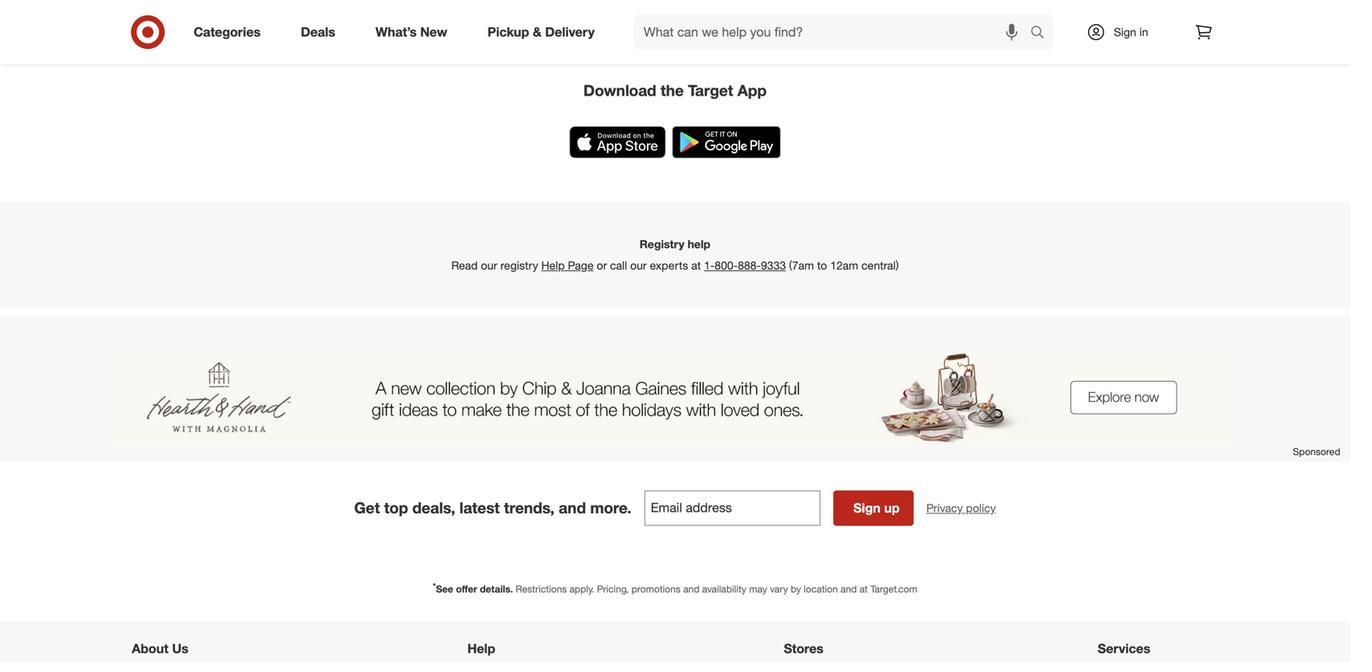 Task type: vqa. For each thing, say whether or not it's contained in the screenshot.
second / from the right
no



Task type: describe. For each thing, give the bounding box(es) containing it.
what's new
[[376, 24, 448, 40]]

deals,
[[413, 499, 455, 517]]

1 horizontal spatial and
[[684, 583, 700, 595]]

restrictions
[[516, 583, 567, 595]]

categories link
[[180, 14, 281, 50]]

categories
[[194, 24, 261, 40]]

sign for sign up
[[854, 500, 881, 516]]

may
[[749, 583, 768, 595]]

pickup & delivery link
[[474, 14, 615, 50]]

&
[[533, 24, 542, 40]]

apply.
[[570, 583, 595, 595]]

by
[[791, 583, 801, 595]]

central)
[[862, 258, 899, 272]]

vary
[[770, 583, 788, 595]]

help page link
[[542, 258, 594, 272]]

privacy policy link
[[927, 500, 996, 516]]

deals
[[301, 24, 335, 40]]

get it on google play image
[[672, 126, 781, 158]]

page
[[568, 258, 594, 272]]

more.
[[590, 499, 632, 517]]

new
[[420, 24, 448, 40]]

location
[[804, 583, 838, 595]]

888-
[[738, 258, 761, 272]]

help inside registry help read our registry help page or call our experts at 1-800-888-9333 (7am to 12am central)
[[542, 258, 565, 272]]

experts
[[650, 258, 688, 272]]

2 our from the left
[[631, 258, 647, 272]]

registry
[[501, 258, 538, 272]]

top
[[384, 499, 408, 517]]

at inside * see offer details. restrictions apply. pricing, promotions and availability may vary by location and at target.com
[[860, 583, 868, 595]]

up
[[885, 500, 900, 516]]

details.
[[480, 583, 513, 595]]

pricing,
[[597, 583, 629, 595]]

stores
[[784, 641, 824, 657]]

or
[[597, 258, 607, 272]]

availability
[[702, 583, 747, 595]]

advertisement region
[[10, 351, 1341, 445]]

download
[[584, 81, 657, 100]]

target
[[688, 81, 734, 100]]

download the target app
[[584, 81, 767, 100]]

pickup & delivery
[[488, 24, 595, 40]]

sign up
[[854, 500, 900, 516]]

800-
[[715, 258, 738, 272]]

1 our from the left
[[481, 258, 498, 272]]

what's
[[376, 24, 417, 40]]

sign in
[[1114, 25, 1149, 39]]

2 horizontal spatial and
[[841, 583, 857, 595]]



Task type: locate. For each thing, give the bounding box(es) containing it.
What can we help you find? suggestions appear below search field
[[634, 14, 1035, 50]]

sign in link
[[1073, 14, 1174, 50]]

1 horizontal spatial at
[[860, 583, 868, 595]]

sign up button
[[834, 491, 914, 526]]

0 horizontal spatial sign
[[854, 500, 881, 516]]

0 vertical spatial at
[[692, 258, 701, 272]]

help
[[688, 237, 711, 251]]

us
[[172, 641, 189, 657]]

promotions
[[632, 583, 681, 595]]

privacy
[[927, 501, 963, 515]]

about us
[[132, 641, 189, 657]]

policy
[[966, 501, 996, 515]]

9333
[[761, 258, 786, 272]]

what's new link
[[362, 14, 468, 50]]

0 horizontal spatial at
[[692, 258, 701, 272]]

the
[[661, 81, 684, 100]]

sign left in on the top right of page
[[1114, 25, 1137, 39]]

download on the app store image
[[570, 126, 666, 158]]

app
[[738, 81, 767, 100]]

0 horizontal spatial our
[[481, 258, 498, 272]]

at
[[692, 258, 701, 272], [860, 583, 868, 595]]

1 vertical spatial at
[[860, 583, 868, 595]]

0 vertical spatial help
[[542, 258, 565, 272]]

and left more.
[[559, 499, 586, 517]]

search
[[1023, 26, 1062, 41]]

pickup
[[488, 24, 529, 40]]

(7am
[[789, 258, 814, 272]]

sign
[[1114, 25, 1137, 39], [854, 500, 881, 516]]

0 horizontal spatial and
[[559, 499, 586, 517]]

at inside registry help read our registry help page or call our experts at 1-800-888-9333 (7am to 12am central)
[[692, 258, 701, 272]]

None text field
[[645, 491, 821, 526]]

and right location
[[841, 583, 857, 595]]

trends,
[[504, 499, 555, 517]]

see
[[436, 583, 453, 595]]

and
[[559, 499, 586, 517], [684, 583, 700, 595], [841, 583, 857, 595]]

call
[[610, 258, 627, 272]]

search button
[[1023, 14, 1062, 53]]

our right call
[[631, 258, 647, 272]]

1 horizontal spatial our
[[631, 258, 647, 272]]

* see offer details. restrictions apply. pricing, promotions and availability may vary by location and at target.com
[[433, 581, 918, 595]]

at left 1-
[[692, 258, 701, 272]]

0 horizontal spatial help
[[468, 641, 496, 657]]

registry
[[640, 237, 685, 251]]

target.com
[[871, 583, 918, 595]]

about
[[132, 641, 169, 657]]

latest
[[460, 499, 500, 517]]

in
[[1140, 25, 1149, 39]]

sponsored
[[1293, 446, 1341, 458]]

12am
[[831, 258, 859, 272]]

to
[[818, 258, 827, 272]]

help left page
[[542, 258, 565, 272]]

1 horizontal spatial sign
[[1114, 25, 1137, 39]]

help
[[542, 258, 565, 272], [468, 641, 496, 657]]

our
[[481, 258, 498, 272], [631, 258, 647, 272]]

our right read
[[481, 258, 498, 272]]

1 horizontal spatial help
[[542, 258, 565, 272]]

get
[[354, 499, 380, 517]]

registry help read our registry help page or call our experts at 1-800-888-9333 (7am to 12am central)
[[452, 237, 899, 272]]

0 vertical spatial sign
[[1114, 25, 1137, 39]]

sign for sign in
[[1114, 25, 1137, 39]]

sign inside button
[[854, 500, 881, 516]]

offer
[[456, 583, 477, 595]]

read
[[452, 258, 478, 272]]

help down the offer
[[468, 641, 496, 657]]

get top deals, latest trends, and more.
[[354, 499, 632, 517]]

1-800-888-9333 link
[[704, 258, 786, 272]]

services
[[1098, 641, 1151, 657]]

1-
[[704, 258, 715, 272]]

1 vertical spatial help
[[468, 641, 496, 657]]

1 vertical spatial sign
[[854, 500, 881, 516]]

sign left up
[[854, 500, 881, 516]]

privacy policy
[[927, 501, 996, 515]]

*
[[433, 581, 436, 591]]

and left availability
[[684, 583, 700, 595]]

delivery
[[545, 24, 595, 40]]

deals link
[[287, 14, 356, 50]]

at left target.com
[[860, 583, 868, 595]]



